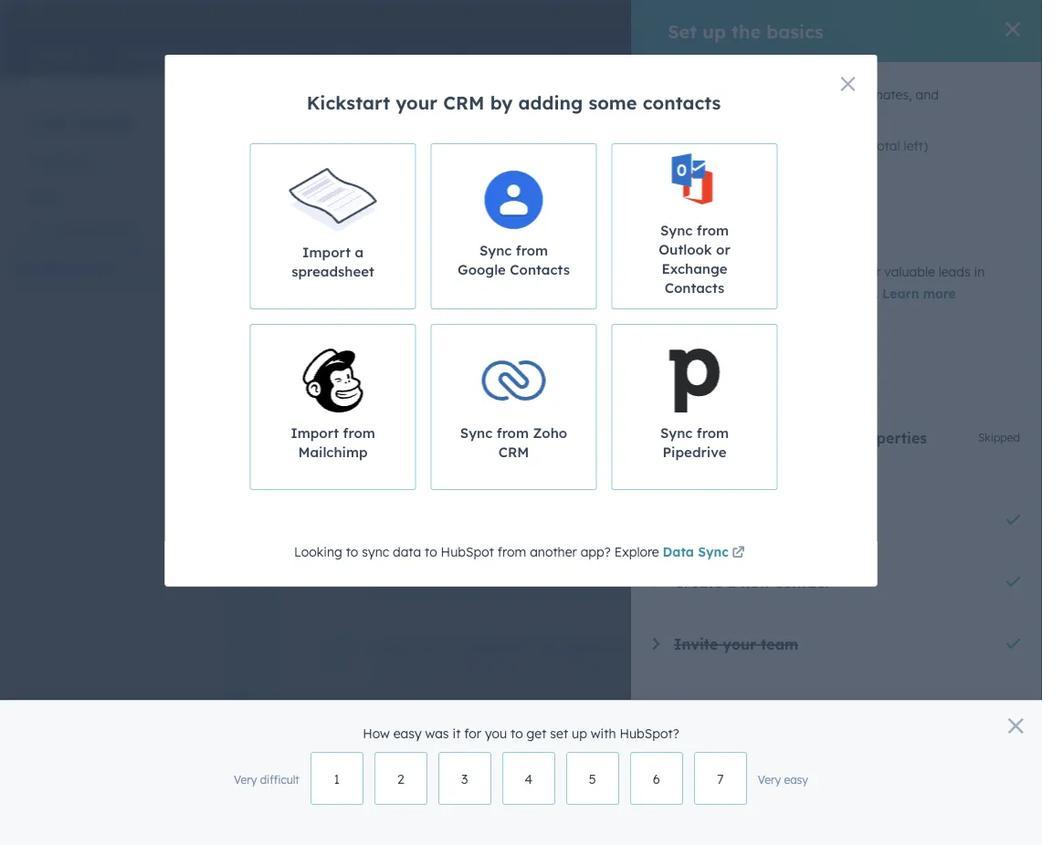 Task type: vqa. For each thing, say whether or not it's contained in the screenshot.
from in THE IMPORT FROM MAILCHIMP
yes



Task type: describe. For each thing, give the bounding box(es) containing it.
get inside a feedback form has popped up. "dialog"
[[527, 726, 547, 742]]

ruby anderson image
[[915, 6, 931, 23]]

self made
[[935, 7, 991, 22]]

sync from zoho crm link
[[431, 324, 597, 490]]

2 vertical spatial tools
[[644, 785, 692, 811]]

about 25 minutes
[[871, 575, 962, 589]]

and inside grow your audience with search engine-friendly content publish your site and attract visitors with your content
[[476, 664, 500, 680]]

Sync from Pipedrive checkbox
[[612, 324, 778, 490]]

kickstart your crm by adding some contacts
[[307, 91, 721, 114]]

hubspot link
[[22, 4, 69, 26]]

1 menu item from the left
[[703, 0, 730, 29]]

hubspot?
[[620, 726, 679, 742]]

looking
[[294, 544, 342, 560]]

set up the basics import your contacts, invite teammates, and understand hubspot properties
[[374, 314, 775, 377]]

sync from google contacts
[[458, 242, 570, 279]]

sync
[[362, 544, 389, 560]]

build inside take ownership of your website build and customize your site with powerful content management tools
[[374, 575, 405, 591]]

to inside a feedback form has popped up. "dialog"
[[511, 726, 523, 742]]

audience
[[455, 639, 522, 658]]

customer service button
[[18, 215, 205, 249]]

content inside take ownership of your website build and customize your site with powerful content management tools
[[639, 575, 685, 591]]

5 inside 5 button
[[589, 772, 596, 788]]

your
[[307, 117, 341, 135]]

set for set up the basics
[[668, 20, 697, 42]]

user guide
[[29, 110, 130, 133]]

for inside button
[[707, 366, 725, 382]]

contacts inside add your existing contacts about 8 minutes
[[808, 201, 870, 219]]

database.
[[818, 286, 879, 302]]

Import a spreadsheet checkbox
[[250, 143, 416, 310]]

ownership inside take ownership of your website build and customize your site with powerful content management tools
[[413, 551, 489, 569]]

7 button
[[694, 753, 747, 806]]

minutes inside add your existing contacts about 8 minutes
[[718, 224, 759, 238]]

your inside add your existing contacts about 8 minutes
[[707, 201, 741, 219]]

(cms) inside website (cms) button
[[81, 258, 117, 274]]

link opens in a new window image inside data sync link
[[732, 548, 745, 560]]

about for take ownership of your website
[[871, 575, 902, 589]]

add for contacts
[[691, 327, 711, 341]]

website inside button
[[29, 258, 78, 274]]

[object object] complete progress bar
[[825, 320, 911, 325]]

Search HubSpot search field
[[786, 38, 1009, 69]]

or
[[716, 241, 731, 258]]

customer
[[29, 224, 87, 240]]

1
[[334, 772, 340, 788]]

service
[[91, 224, 136, 240]]

sync from zoho crm
[[460, 425, 567, 461]]

25
[[906, 575, 918, 589]]

engine-
[[615, 639, 671, 658]]

grow
[[374, 639, 413, 658]]

4 for 4
[[525, 772, 533, 788]]

2
[[397, 772, 404, 788]]

google
[[458, 261, 506, 279]]

marketing button
[[18, 145, 205, 180]]

organize,
[[675, 264, 732, 280]]

Import from Mailchimp checkbox
[[250, 324, 416, 490]]

easy for how
[[393, 726, 422, 742]]

need
[[606, 244, 655, 269]]

learn more about website (cms) tools
[[314, 785, 692, 811]]

complete
[[706, 138, 762, 154]]

minutes left 'left'
[[901, 339, 942, 353]]

about 8 minutes left
[[857, 339, 962, 353]]

from for google
[[516, 242, 548, 259]]

easy for very
[[784, 774, 808, 787]]

1 button
[[310, 753, 363, 806]]

close image for set up the basics
[[1006, 22, 1020, 37]]

2 horizontal spatial 8
[[892, 339, 898, 353]]

sync from pipedrive
[[660, 425, 729, 461]]

crm inside sync from zoho crm
[[498, 444, 529, 461]]

left
[[945, 339, 962, 353]]

set up the basics
[[668, 20, 824, 42]]

of inside button
[[858, 801, 870, 817]]

close image for kickstart your crm by adding some contacts
[[841, 77, 855, 91]]

1 horizontal spatial get
[[687, 244, 720, 269]]

1 horizontal spatial (cms)
[[408, 117, 450, 135]]

2 vertical spatial content
[[654, 664, 700, 680]]

minutes left total
[[821, 138, 869, 154]]

the for set up the basics import your contacts, invite teammates, and understand hubspot properties
[[426, 314, 449, 333]]

customer service
[[29, 224, 136, 240]]

spreadsheet
[[291, 263, 374, 280]]

looking to sync data to hubspot from another app? explore
[[294, 544, 663, 560]]

set up the basics dialog
[[631, 0, 1042, 846]]

kickstart
[[307, 91, 390, 114]]

contacts, inside import your contacts, invite teammates, and understand hubspot properties
[[745, 87, 800, 103]]

data sync
[[663, 544, 729, 560]]

up
[[697, 801, 715, 817]]

site inside take ownership of your website build and customize your site with powerful content management tools
[[530, 575, 551, 591]]

understand inside import your contacts, invite teammates, and understand hubspot properties
[[668, 109, 736, 125]]

1 horizontal spatial you
[[564, 244, 601, 269]]

5 button
[[566, 753, 619, 806]]

your inside set up the basics import your contacts, invite teammates, and understand hubspot properties
[[421, 339, 448, 355]]

1 build from the top
[[374, 486, 425, 511]]

ownership inside button
[[788, 801, 854, 817]]

left)
[[904, 138, 928, 154]]

your inside import your contacts, invite teammates, and understand hubspot properties
[[714, 87, 741, 103]]

and inside take ownership of your website build and customize your site with powerful content management tools
[[408, 575, 431, 591]]

add contacts
[[691, 327, 759, 341]]

data sync link
[[663, 543, 748, 565]]

0 horizontal spatial tools
[[455, 117, 490, 135]]

skip for now
[[675, 366, 756, 382]]

another
[[530, 544, 577, 560]]

your website (cms) tools progress progress bar
[[278, 152, 521, 170]]

up for set up the basics
[[703, 20, 726, 42]]

progress
[[495, 117, 558, 135]]

from for mailchimp
[[343, 425, 375, 442]]

minutes right 25 at the right bottom of page
[[921, 575, 962, 589]]

in
[[974, 264, 985, 280]]

adding
[[518, 91, 583, 114]]

1 vertical spatial content
[[732, 639, 787, 658]]

take ownership of your website build and customize your site with powerful content management tools
[[374, 551, 802, 591]]

sync from google contacts link
[[431, 143, 597, 310]]

it
[[453, 726, 461, 742]]

6
[[653, 772, 660, 788]]

learn for learn more about website (cms) tools
[[314, 785, 371, 811]]

contacts inside button
[[714, 327, 759, 341]]

hub
[[793, 486, 834, 511]]

exchange
[[662, 260, 728, 278]]

and inside 'organize, track, and manage your valuable leads in your hubspot contacts database.'
[[774, 264, 797, 280]]

mailchimp
[[298, 444, 368, 461]]

website (cms)
[[29, 258, 117, 274]]

help button
[[808, 0, 839, 29]]

sync for sync from google contacts
[[479, 242, 512, 259]]

self
[[935, 7, 956, 22]]

teammates, inside set up the basics import your contacts, invite teammates, and understand hubspot properties
[[547, 339, 619, 355]]

4 for 4 of 5 complete (about 8 minutes total left)
[[668, 138, 676, 154]]

up inside "dialog"
[[572, 726, 587, 742]]

contacts inside sync from outlook or exchange contacts
[[665, 279, 725, 297]]

outlook
[[659, 241, 712, 258]]

visitors
[[548, 664, 591, 680]]

self made button
[[904, 0, 1018, 29]]

user
[[29, 110, 71, 133]]

how
[[363, 726, 390, 742]]

take ownership of your website button
[[374, 551, 814, 569]]

friendly
[[671, 639, 728, 658]]

track,
[[736, 264, 770, 280]]

contacts, inside set up the basics import your contacts, invite teammates, and understand hubspot properties
[[451, 339, 507, 355]]

import from mailchimp link
[[250, 324, 416, 490]]

manage inside 'organize, track, and manage your valuable leads in your hubspot contacts database.'
[[800, 264, 850, 280]]

calling icon image
[[739, 7, 755, 24]]

pipedrive
[[663, 444, 727, 461]]

very easy
[[758, 774, 808, 787]]

(about
[[765, 138, 806, 154]]

website (cms) button
[[18, 249, 205, 284]]

outlook and exchange logo image
[[665, 152, 724, 210]]

4 of 5 complete (about 8 minutes total left)
[[668, 138, 928, 154]]

very for very difficult
[[234, 774, 257, 787]]

import for from
[[291, 425, 339, 442]]

customize
[[435, 575, 496, 591]]

search
[[562, 639, 611, 658]]

0 vertical spatial website
[[345, 117, 403, 135]]

more for learn more about website (cms) tools
[[377, 785, 428, 811]]

a
[[355, 244, 364, 261]]

your inside 'kickstart your crm by adding some contacts' dialog
[[396, 91, 438, 114]]



Task type: locate. For each thing, give the bounding box(es) containing it.
0 vertical spatial ownership
[[413, 551, 489, 569]]

up for set up the basics import your contacts, invite teammates, and understand hubspot properties
[[403, 314, 421, 333]]

add inside add your existing contacts about 8 minutes
[[674, 201, 703, 219]]

with
[[695, 486, 737, 511], [555, 575, 580, 591], [527, 639, 558, 658], [595, 664, 620, 680], [591, 726, 616, 742]]

your website (cms) tools progress
[[307, 117, 558, 135]]

easy left was
[[393, 726, 422, 742]]

leads
[[939, 264, 971, 280]]

from inside "sync from google contacts"
[[516, 242, 548, 259]]

with left the cms
[[695, 486, 737, 511]]

learn inside button
[[882, 286, 919, 302]]

0 vertical spatial basics
[[767, 20, 824, 42]]

1 vertical spatial contacts,
[[451, 339, 507, 355]]

1 horizontal spatial basics
[[767, 20, 824, 42]]

website inside take ownership of your website build and customize your site with powerful content management tools
[[550, 551, 606, 569]]

and down the data
[[408, 575, 431, 591]]

import for a
[[302, 244, 351, 261]]

invite inside import your contacts, invite teammates, and understand hubspot properties
[[804, 87, 836, 103]]

0 horizontal spatial of
[[493, 551, 508, 569]]

2 vertical spatial (cms)
[[580, 785, 639, 811]]

Sync from Outlook or Exchange Contacts checkbox
[[612, 143, 778, 310]]

manage
[[800, 264, 850, 280], [475, 486, 556, 511]]

guide
[[76, 110, 130, 133]]

basics
[[767, 20, 824, 42], [454, 314, 499, 333]]

0 vertical spatial 5
[[695, 138, 702, 154]]

1 vertical spatial learn
[[314, 785, 371, 811]]

contacts up complete
[[643, 91, 721, 114]]

sync up management
[[698, 544, 729, 560]]

3 button
[[438, 753, 491, 806]]

0 vertical spatial build
[[374, 486, 425, 511]]

2 menu item from the left
[[764, 0, 806, 29]]

skip for now button
[[675, 364, 998, 385]]

very for very easy
[[758, 774, 781, 787]]

build
[[374, 486, 425, 511], [374, 575, 405, 591]]

help image
[[815, 8, 832, 25]]

easy up up next: take ownership of your website
[[784, 774, 808, 787]]

import your contacts, invite teammates, and understand hubspot properties
[[668, 87, 939, 125]]

from for zoho
[[497, 425, 529, 442]]

take right looking
[[374, 551, 409, 569]]

0 vertical spatial content
[[639, 575, 685, 591]]

0 vertical spatial close image
[[1006, 22, 1020, 37]]

easy
[[393, 726, 422, 742], [784, 774, 808, 787]]

0 horizontal spatial ownership
[[413, 551, 489, 569]]

build down sync
[[374, 575, 405, 591]]

1 horizontal spatial for
[[707, 366, 725, 382]]

2 horizontal spatial (cms)
[[580, 785, 639, 811]]

understand
[[668, 109, 736, 125], [649, 339, 718, 355]]

the inside set up the basics import your contacts, invite teammates, and understand hubspot properties
[[426, 314, 449, 333]]

2 build from the top
[[374, 575, 405, 591]]

teammates,
[[840, 87, 912, 103], [547, 339, 619, 355]]

sync for sync from outlook or exchange contacts
[[660, 222, 693, 239]]

0 horizontal spatial the
[[426, 314, 449, 333]]

attract
[[503, 664, 544, 680]]

8 up outlook
[[708, 224, 715, 238]]

basics for set up the basics import your contacts, invite teammates, and understand hubspot properties
[[454, 314, 499, 333]]

self made menu
[[703, 0, 1020, 29]]

and right track,
[[774, 264, 797, 280]]

up down recommended:
[[403, 314, 421, 333]]

hubspot inside 'kickstart your crm by adding some contacts' dialog
[[441, 544, 494, 560]]

1 horizontal spatial 5
[[695, 138, 702, 154]]

0 vertical spatial add
[[674, 201, 703, 219]]

sync left zoho
[[460, 425, 493, 442]]

and up the looking to sync data to hubspot from another app? explore
[[431, 486, 469, 511]]

1 horizontal spatial of
[[679, 138, 692, 154]]

2 very from the left
[[758, 774, 781, 787]]

0 vertical spatial understand
[[668, 109, 736, 125]]

with down another
[[555, 575, 580, 591]]

contacts inside dialog
[[643, 91, 721, 114]]

the left help icon at the top right of page
[[732, 20, 761, 42]]

Sync from Google Contacts checkbox
[[431, 143, 597, 310]]

now
[[729, 366, 756, 382]]

8 inside add your existing contacts about 8 minutes
[[708, 224, 715, 238]]

7
[[717, 772, 724, 788]]

2 vertical spatial of
[[858, 801, 870, 817]]

you right it
[[485, 726, 507, 742]]

close image inside set up the basics dialog
[[1006, 22, 1020, 37]]

with right set
[[591, 726, 616, 742]]

1 very difficult 7 very easy element
[[234, 753, 808, 806]]

tools down 'by'
[[455, 117, 490, 135]]

contacts inside 'organize, track, and manage your valuable leads in your hubspot contacts database.'
[[762, 286, 815, 302]]

contacts right existing
[[808, 201, 870, 219]]

and inside set up the basics import your contacts, invite teammates, and understand hubspot properties
[[622, 339, 646, 355]]

up next: take ownership of your website button
[[685, 791, 988, 828]]

about down [object object] complete progress bar
[[857, 339, 889, 353]]

0 vertical spatial contacts,
[[745, 87, 800, 103]]

0 vertical spatial easy
[[393, 726, 422, 742]]

kickstart your crm by adding some contacts dialog
[[165, 55, 877, 587]]

sync inside sync from zoho crm
[[460, 425, 493, 442]]

0 vertical spatial teammates,
[[840, 87, 912, 103]]

contacts inside "sync from google contacts"
[[510, 261, 570, 279]]

basics right calling icon
[[767, 20, 824, 42]]

ownership down very easy
[[788, 801, 854, 817]]

contacts, down google
[[451, 339, 507, 355]]

1 vertical spatial 4
[[525, 772, 533, 788]]

1 vertical spatial build
[[374, 575, 405, 591]]

from
[[697, 222, 729, 239], [516, 242, 548, 259], [343, 425, 375, 442], [497, 425, 529, 442], [697, 425, 729, 442], [498, 544, 526, 560]]

0 vertical spatial up
[[703, 20, 726, 42]]

minutes
[[821, 138, 869, 154], [718, 224, 759, 238], [901, 339, 942, 353], [921, 575, 962, 589]]

understand up complete
[[668, 109, 736, 125]]

set inside set up the basics import your contacts, invite teammates, and understand hubspot properties
[[374, 314, 398, 333]]

grow your audience with search engine-friendly content button
[[374, 639, 814, 658]]

1 horizontal spatial website
[[345, 117, 403, 135]]

up inside dialog
[[703, 20, 726, 42]]

0 vertical spatial set
[[668, 20, 697, 42]]

Sync from Zoho CRM checkbox
[[431, 324, 597, 490]]

for inside "dialog"
[[464, 726, 481, 742]]

8 for complete
[[810, 138, 817, 154]]

you
[[564, 244, 601, 269], [485, 726, 507, 742]]

existing
[[745, 201, 803, 219]]

0 horizontal spatial set
[[374, 314, 398, 333]]

1 horizontal spatial 8
[[810, 138, 817, 154]]

(cms) down customer service button
[[81, 258, 117, 274]]

get
[[687, 244, 720, 269], [527, 726, 547, 742]]

(cms) left 6
[[580, 785, 639, 811]]

0 vertical spatial 4
[[668, 138, 676, 154]]

0 horizontal spatial invite
[[510, 339, 543, 355]]

understand inside set up the basics import your contacts, invite teammates, and understand hubspot properties
[[649, 339, 718, 355]]

import a spreadsheet
[[291, 244, 374, 280]]

import inside import your contacts, invite teammates, and understand hubspot properties
[[668, 87, 711, 103]]

close image down 'search hubspot' "search box"
[[841, 77, 855, 91]]

invite down set up the basics button
[[510, 339, 543, 355]]

1 vertical spatial properties
[[374, 361, 436, 377]]

google contacts logo image
[[484, 170, 544, 230]]

search image
[[1004, 47, 1017, 60]]

minutes up or
[[718, 224, 759, 238]]

0 vertical spatial contacts
[[510, 261, 570, 279]]

import inside import a spreadsheet
[[302, 244, 351, 261]]

search button
[[995, 38, 1026, 69]]

up left calling icon
[[703, 20, 726, 42]]

teammates, inside import your contacts, invite teammates, and understand hubspot properties
[[840, 87, 912, 103]]

sync for sync from zoho crm
[[460, 425, 493, 442]]

2 horizontal spatial up
[[703, 20, 726, 42]]

up
[[703, 20, 726, 42], [403, 314, 421, 333], [572, 726, 587, 742]]

6 button
[[630, 753, 683, 806]]

hubspot up customize
[[441, 544, 494, 560]]

site down another
[[530, 575, 551, 591]]

5 inside set up the basics dialog
[[695, 138, 702, 154]]

hubspot up now
[[722, 339, 775, 355]]

your inside up next: take ownership of your website button
[[874, 801, 904, 817]]

manage down sync from zoho crm
[[475, 486, 556, 511]]

website down kickstart
[[345, 117, 403, 135]]

0 horizontal spatial learn
[[314, 785, 371, 811]]

learn more
[[882, 286, 956, 302]]

invite inside set up the basics import your contacts, invite teammates, and understand hubspot properties
[[510, 339, 543, 355]]

1 vertical spatial crm
[[498, 444, 529, 461]]

sync for sync from pipedrive
[[660, 425, 693, 442]]

you inside a feedback form has popped up. "dialog"
[[485, 726, 507, 742]]

difficult
[[260, 774, 299, 787]]

0 horizontal spatial 5
[[589, 772, 596, 788]]

take down very easy
[[754, 801, 784, 817]]

properties inside import your contacts, invite teammates, and understand hubspot properties
[[797, 109, 859, 125]]

tools right management
[[773, 575, 802, 591]]

from inside sync from pipedrive
[[697, 425, 729, 442]]

1 vertical spatial site
[[451, 664, 473, 680]]

1 horizontal spatial easy
[[784, 774, 808, 787]]

8
[[810, 138, 817, 154], [708, 224, 715, 238], [892, 339, 898, 353]]

your
[[714, 87, 741, 103], [396, 91, 438, 114], [707, 201, 741, 219], [854, 264, 881, 280], [675, 286, 702, 302], [421, 339, 448, 355], [562, 486, 607, 511], [512, 551, 546, 569], [499, 575, 526, 591], [417, 639, 451, 658], [421, 664, 448, 680], [623, 664, 650, 680], [874, 801, 904, 817]]

basics down google
[[454, 314, 499, 333]]

1 horizontal spatial teammates,
[[840, 87, 912, 103]]

the
[[732, 20, 761, 42], [426, 314, 449, 333]]

basics for set up the basics
[[767, 20, 824, 42]]

1 vertical spatial contacts
[[665, 279, 725, 297]]

1 horizontal spatial crm
[[498, 444, 529, 461]]

sync inside sync from pipedrive
[[660, 425, 693, 442]]

user guide views element
[[18, 79, 205, 284]]

contacts up now
[[714, 327, 759, 341]]

0 horizontal spatial contacts,
[[451, 339, 507, 355]]

1 horizontal spatial ownership
[[788, 801, 854, 817]]

valuable
[[884, 264, 935, 280]]

add for your
[[674, 201, 703, 219]]

5 left complete
[[695, 138, 702, 154]]

learn for learn more
[[882, 286, 919, 302]]

ownership up customize
[[413, 551, 489, 569]]

import from mailchimp
[[291, 425, 375, 461]]

for left now
[[707, 366, 725, 382]]

from inside import from mailchimp
[[343, 425, 375, 442]]

0 horizontal spatial easy
[[393, 726, 422, 742]]

crm
[[443, 91, 485, 114], [498, 444, 529, 461]]

1 vertical spatial basics
[[454, 314, 499, 333]]

basics inside set up the basics import your contacts, invite teammates, and understand hubspot properties
[[454, 314, 499, 333]]

hubspot up (about
[[740, 109, 793, 125]]

4 button
[[502, 753, 555, 806]]

about left 25 at the right bottom of page
[[871, 575, 902, 589]]

more down leads
[[923, 286, 956, 302]]

site inside grow your audience with search engine-friendly content publish your site and attract visitors with your content
[[451, 664, 473, 680]]

take inside button
[[754, 801, 784, 817]]

very left difficult
[[234, 774, 257, 787]]

properties inside set up the basics import your contacts, invite teammates, and understand hubspot properties
[[374, 361, 436, 377]]

and down 'search hubspot' "search box"
[[916, 87, 939, 103]]

cms
[[743, 486, 787, 511]]

and down set up the basics button
[[622, 339, 646, 355]]

menu item right calling icon popup button
[[764, 0, 806, 29]]

data
[[663, 544, 694, 560]]

started
[[726, 244, 798, 269]]

tools inside take ownership of your website build and customize your site with powerful content management tools
[[773, 575, 802, 591]]

recommended: all you need to get started
[[374, 244, 798, 269]]

the down recommended:
[[426, 314, 449, 333]]

0 horizontal spatial properties
[[374, 361, 436, 377]]

hubspot inside import your contacts, invite teammates, and understand hubspot properties
[[740, 109, 793, 125]]

sync up google
[[479, 242, 512, 259]]

set
[[550, 726, 568, 742]]

and inside import your contacts, invite teammates, and understand hubspot properties
[[916, 87, 939, 103]]

sync inside "sync from google contacts"
[[479, 242, 512, 259]]

all
[[533, 244, 558, 269]]

close image up search image
[[1006, 22, 1020, 37]]

and down audience at the bottom of page
[[476, 664, 500, 680]]

8 down [object object] complete progress bar
[[892, 339, 898, 353]]

take inside take ownership of your website build and customize your site with powerful content management tools
[[374, 551, 409, 569]]

0 vertical spatial the
[[732, 20, 761, 42]]

made
[[959, 7, 991, 22]]

1 link opens in a new window image from the top
[[732, 543, 745, 565]]

add inside add contacts button
[[691, 327, 711, 341]]

0 vertical spatial 8
[[810, 138, 817, 154]]

teammates, down 'search hubspot' "search box"
[[840, 87, 912, 103]]

1 horizontal spatial learn
[[882, 286, 919, 302]]

0 horizontal spatial for
[[464, 726, 481, 742]]

1 vertical spatial teammates,
[[547, 339, 619, 355]]

0 vertical spatial properties
[[797, 109, 859, 125]]

1 horizontal spatial invite
[[804, 87, 836, 103]]

1 horizontal spatial contacts,
[[745, 87, 800, 103]]

tools left up
[[644, 785, 692, 811]]

4 left complete
[[668, 138, 676, 154]]

4 inside 4 'button'
[[525, 772, 533, 788]]

management
[[689, 575, 770, 591]]

sync up outlook
[[660, 222, 693, 239]]

0 vertical spatial tools
[[455, 117, 490, 135]]

very difficult
[[234, 774, 299, 787]]

1 horizontal spatial very
[[758, 774, 781, 787]]

1 vertical spatial understand
[[649, 339, 718, 355]]

learn left 2
[[314, 785, 371, 811]]

contacts, up (about
[[745, 87, 800, 103]]

more inside button
[[923, 286, 956, 302]]

0 horizontal spatial website
[[29, 258, 78, 274]]

sync from outlook or exchange contacts link
[[612, 143, 778, 310]]

about inside add your existing contacts about 8 minutes
[[674, 224, 705, 238]]

1 horizontal spatial up
[[572, 726, 587, 742]]

add up the skip
[[691, 327, 711, 341]]

sales
[[29, 189, 61, 205]]

up right set
[[572, 726, 587, 742]]

of inside take ownership of your website build and customize your site with powerful content management tools
[[493, 551, 508, 569]]

2 button
[[374, 753, 427, 806]]

4 inside set up the basics dialog
[[668, 138, 676, 154]]

publish
[[374, 664, 417, 680]]

sync inside sync from outlook or exchange contacts
[[660, 222, 693, 239]]

1 vertical spatial invite
[[510, 339, 543, 355]]

1 vertical spatial (cms)
[[81, 258, 117, 274]]

contacts,
[[745, 87, 800, 103], [451, 339, 507, 355]]

import inside set up the basics import your contacts, invite teammates, and understand hubspot properties
[[374, 339, 417, 355]]

set inside dialog
[[668, 20, 697, 42]]

1 vertical spatial of
[[493, 551, 508, 569]]

with inside a feedback form has popped up. "dialog"
[[591, 726, 616, 742]]

1 vertical spatial up
[[403, 314, 421, 333]]

link opens in a new window image
[[732, 543, 745, 565], [732, 548, 745, 560]]

1 vertical spatial 8
[[708, 224, 715, 238]]

5 left 6
[[589, 772, 596, 788]]

1 vertical spatial easy
[[784, 774, 808, 787]]

0 horizontal spatial more
[[377, 785, 428, 811]]

you right all
[[564, 244, 601, 269]]

with inside take ownership of your website build and customize your site with powerful content management tools
[[555, 575, 580, 591]]

user guide links element
[[29, 699, 205, 831]]

1 vertical spatial more
[[377, 785, 428, 811]]

0 vertical spatial site
[[530, 575, 551, 591]]

5
[[695, 138, 702, 154], [589, 772, 596, 788]]

0 horizontal spatial menu item
[[703, 0, 730, 29]]

0 vertical spatial get
[[687, 244, 720, 269]]

data
[[393, 544, 421, 560]]

from inside sync from zoho crm
[[497, 425, 529, 442]]

ownership
[[413, 551, 489, 569], [788, 801, 854, 817]]

close image
[[1006, 22, 1020, 37], [841, 77, 855, 91]]

2 link opens in a new window image from the top
[[732, 548, 745, 560]]

contacts down track,
[[762, 286, 815, 302]]

recommended:
[[374, 244, 527, 269]]

was
[[425, 726, 449, 742]]

hubspot image
[[33, 4, 55, 26]]

site down audience at the bottom of page
[[451, 664, 473, 680]]

sync up the pipedrive
[[660, 425, 693, 442]]

1 horizontal spatial manage
[[800, 264, 850, 280]]

1 vertical spatial manage
[[475, 486, 556, 511]]

1 vertical spatial tools
[[773, 575, 802, 591]]

import for your
[[668, 87, 711, 103]]

hubspot inside 'organize, track, and manage your valuable leads in your hubspot contacts database.'
[[705, 286, 759, 302]]

0 vertical spatial learn
[[882, 286, 919, 302]]

from for outlook
[[697, 222, 729, 239]]

0 horizontal spatial up
[[403, 314, 421, 333]]

a feedback form has popped up. dialog
[[0, 701, 1042, 846]]

next:
[[719, 801, 750, 817]]

1 horizontal spatial site
[[530, 575, 551, 591]]

1 vertical spatial for
[[464, 726, 481, 742]]

invite
[[804, 87, 836, 103], [510, 339, 543, 355]]

up inside set up the basics import your contacts, invite teammates, and understand hubspot properties
[[403, 314, 421, 333]]

more left about
[[377, 785, 428, 811]]

1 horizontal spatial menu item
[[764, 0, 806, 29]]

hubspot down track,
[[705, 286, 759, 302]]

0 horizontal spatial you
[[485, 726, 507, 742]]

website inside button
[[908, 801, 956, 817]]

from inside sync from outlook or exchange contacts
[[697, 222, 729, 239]]

(cms) up "your website (cms) tools progress" progress bar
[[408, 117, 450, 135]]

0 horizontal spatial (cms)
[[81, 258, 117, 274]]

1 horizontal spatial 4
[[668, 138, 676, 154]]

import a spreadsheet link
[[250, 143, 416, 310]]

contacts
[[510, 261, 570, 279], [665, 279, 725, 297]]

manage up database.
[[800, 264, 850, 280]]

the inside dialog
[[732, 20, 761, 42]]

understand up the skip
[[649, 339, 718, 355]]

1 very from the left
[[234, 774, 257, 787]]

build up the data
[[374, 486, 425, 511]]

with up attract
[[527, 639, 558, 658]]

website down customer
[[29, 258, 78, 274]]

the for set up the basics
[[732, 20, 761, 42]]

menu item left calling icon popup button
[[703, 0, 730, 29]]

sync
[[660, 222, 693, 239], [479, 242, 512, 259], [460, 425, 493, 442], [660, 425, 693, 442], [698, 544, 729, 560]]

1 horizontal spatial take
[[754, 801, 784, 817]]

content right friendly
[[732, 639, 787, 658]]

set for set up the basics import your contacts, invite teammates, and understand hubspot properties
[[374, 314, 398, 333]]

0 horizontal spatial 8
[[708, 224, 715, 238]]

content down friendly
[[654, 664, 700, 680]]

menu item
[[703, 0, 730, 29], [764, 0, 806, 29]]

basics inside dialog
[[767, 20, 824, 42]]

to
[[661, 244, 681, 269], [346, 544, 358, 560], [425, 544, 437, 560], [511, 726, 523, 742]]

0 vertical spatial you
[[564, 244, 601, 269]]

1 horizontal spatial more
[[923, 286, 956, 302]]

for
[[707, 366, 725, 382], [464, 726, 481, 742]]

4 down how easy was it for you to get set up with hubspot?
[[525, 772, 533, 788]]

up next: take ownership of your website
[[697, 801, 956, 817]]

0 horizontal spatial get
[[527, 726, 547, 742]]

8 for contacts
[[708, 224, 715, 238]]

for right it
[[464, 726, 481, 742]]

sales button
[[18, 180, 205, 215]]

1 horizontal spatial contacts
[[665, 279, 725, 297]]

very right 7
[[758, 774, 781, 787]]

2 vertical spatial about
[[871, 575, 902, 589]]

import inside import from mailchimp
[[291, 425, 339, 442]]

organize, track, and manage your valuable leads in your hubspot contacts database.
[[675, 264, 985, 302]]

from for pipedrive
[[697, 425, 729, 442]]

add up outlook
[[674, 201, 703, 219]]

8 right (about
[[810, 138, 817, 154]]

about for set up the basics
[[857, 339, 889, 353]]

invite up 4 of 5 complete (about 8 minutes total left)
[[804, 87, 836, 103]]

powerful
[[583, 575, 636, 591]]

sync from pipedrive link
[[612, 324, 778, 490]]

learn down valuable
[[882, 286, 919, 302]]

properties
[[797, 109, 859, 125], [374, 361, 436, 377]]

0 vertical spatial manage
[[800, 264, 850, 280]]

0 vertical spatial crm
[[443, 91, 485, 114]]

about up outlook
[[674, 224, 705, 238]]

hubspot inside set up the basics import your contacts, invite teammates, and understand hubspot properties
[[722, 339, 775, 355]]

1 vertical spatial get
[[527, 726, 547, 742]]

set up the basics button
[[374, 314, 814, 333]]

content down 'data'
[[639, 575, 685, 591]]

with down grow your audience with search engine-friendly content button
[[595, 664, 620, 680]]

hubspot
[[740, 109, 793, 125], [705, 286, 759, 302], [722, 339, 775, 355], [441, 544, 494, 560]]

1 vertical spatial take
[[754, 801, 784, 817]]

0 horizontal spatial teammates,
[[547, 339, 619, 355]]

more for learn more
[[923, 286, 956, 302]]

3
[[461, 772, 468, 788]]

learn more button
[[882, 283, 956, 305]]

teammates, down set up the basics button
[[547, 339, 619, 355]]



